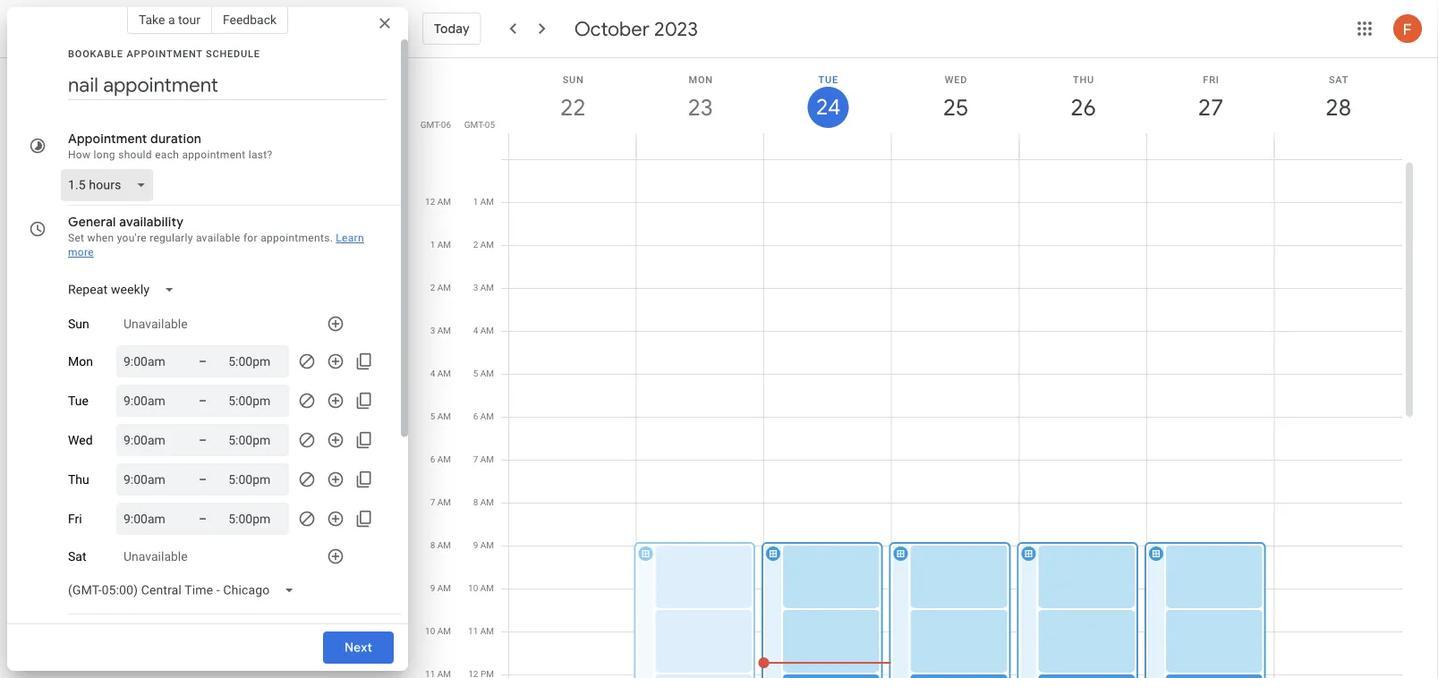 Task type: describe. For each thing, give the bounding box(es) containing it.
0 vertical spatial 6
[[473, 411, 478, 422]]

sun for sun 22
[[563, 74, 584, 85]]

1 horizontal spatial 4 am
[[473, 325, 494, 336]]

next button
[[323, 626, 394, 669]]

fri for fri 27
[[1203, 74, 1220, 85]]

1 vertical spatial 1 am
[[430, 239, 451, 250]]

5 cell from the left
[[1017, 159, 1147, 678]]

available
[[196, 232, 240, 244]]

tour
[[178, 12, 200, 27]]

should
[[118, 149, 152, 161]]

1 horizontal spatial 3 am
[[473, 282, 494, 293]]

1 horizontal spatial 10 am
[[468, 583, 494, 594]]

7 cell from the left
[[1275, 159, 1402, 678]]

28
[[1325, 93, 1350, 122]]

0 horizontal spatial 10
[[425, 626, 435, 637]]

feedback
[[223, 12, 277, 27]]

thu 26
[[1069, 74, 1095, 122]]

1 horizontal spatial 2 am
[[473, 239, 494, 250]]

friday, october 27 element
[[1190, 87, 1232, 128]]

appointment
[[68, 131, 147, 147]]

27
[[1197, 93, 1223, 122]]

thu for thu
[[68, 472, 89, 487]]

saturday, october 28 element
[[1318, 87, 1359, 128]]

availability
[[119, 214, 184, 230]]

sat for sat 28
[[1329, 74, 1349, 85]]

0 horizontal spatial 6 am
[[430, 454, 451, 465]]

– for thu
[[199, 472, 207, 487]]

0 vertical spatial 9 am
[[473, 540, 494, 551]]

0 horizontal spatial 10 am
[[425, 626, 451, 637]]

0 vertical spatial 1
[[473, 196, 478, 207]]

grid containing 22
[[415, 58, 1417, 678]]

gmt- for 05
[[464, 119, 485, 130]]

End time on Mondays text field
[[228, 351, 282, 372]]

tuesday, october 24, today element
[[808, 87, 849, 128]]

End time on Tuesdays text field
[[228, 390, 282, 412]]

1 horizontal spatial 9
[[473, 540, 478, 551]]

schedule
[[206, 48, 260, 59]]

0 vertical spatial 2
[[473, 239, 478, 250]]

october
[[574, 16, 650, 41]]

– for mon
[[199, 354, 207, 369]]

monday, october 23 element
[[680, 87, 721, 128]]

set
[[68, 232, 84, 244]]

0 horizontal spatial 3
[[430, 325, 435, 336]]

0 vertical spatial 4
[[473, 325, 478, 336]]

wed for wed
[[68, 433, 93, 448]]

2 cell from the left
[[634, 159, 764, 678]]

1 horizontal spatial 8 am
[[473, 497, 494, 508]]

0 horizontal spatial 5
[[430, 411, 435, 422]]

mon 23
[[687, 74, 713, 122]]

0 vertical spatial 8
[[473, 497, 478, 508]]

thursday, october 26 element
[[1063, 87, 1104, 128]]

0 horizontal spatial 8 am
[[430, 540, 451, 551]]

appointment
[[182, 149, 246, 161]]

feedback button
[[212, 5, 288, 34]]

End time on Thursdays text field
[[228, 469, 282, 490]]

12
[[425, 196, 435, 207]]

1 horizontal spatial 7 am
[[473, 454, 494, 465]]

25
[[942, 93, 967, 122]]

1 horizontal spatial 6 am
[[473, 411, 494, 422]]

Add title text field
[[68, 72, 387, 98]]

more
[[68, 246, 94, 259]]

6 cell from the left
[[1145, 159, 1275, 678]]

0 vertical spatial 7
[[473, 454, 478, 465]]

Start time on Wednesdays text field
[[124, 430, 177, 451]]

unavailable for sun
[[124, 317, 188, 331]]

wed 25
[[942, 74, 968, 122]]

mon for mon 23
[[689, 74, 713, 85]]

bookable appointment schedule
[[68, 48, 260, 59]]

Start time on Mondays text field
[[124, 351, 177, 372]]

wednesday, october 25 element
[[935, 87, 976, 128]]

1 cell from the left
[[509, 159, 637, 678]]

0 horizontal spatial 9
[[430, 583, 435, 594]]

take a tour
[[139, 12, 200, 27]]

1 vertical spatial 1
[[430, 239, 435, 250]]

25 column header
[[891, 58, 1020, 159]]

take
[[139, 12, 165, 27]]

27 column header
[[1146, 58, 1275, 159]]

appointment duration how long should each appointment last?
[[68, 131, 272, 161]]

– for tue
[[199, 393, 207, 408]]

11 am
[[468, 626, 494, 637]]

4 cell from the left
[[889, 159, 1020, 678]]

26
[[1069, 93, 1095, 122]]

when
[[87, 232, 114, 244]]

1 vertical spatial 2 am
[[430, 282, 451, 293]]

1 vertical spatial 4
[[430, 368, 435, 379]]

long
[[94, 149, 115, 161]]

12 am
[[425, 196, 451, 207]]

Start time on Tuesdays text field
[[124, 390, 177, 412]]



Task type: locate. For each thing, give the bounding box(es) containing it.
End time on Wednesdays text field
[[228, 430, 282, 451]]

0 horizontal spatial 2 am
[[430, 282, 451, 293]]

tue 24
[[815, 74, 839, 121]]

next
[[344, 640, 372, 656]]

1 am
[[473, 196, 494, 207], [430, 239, 451, 250]]

sat for sat
[[68, 549, 86, 564]]

set when you're regularly available for appointments.
[[68, 232, 333, 244]]

7 am
[[473, 454, 494, 465], [430, 497, 451, 508]]

unavailable down start time on fridays text field
[[124, 549, 188, 564]]

28 column header
[[1274, 58, 1402, 159]]

4 am
[[473, 325, 494, 336], [430, 368, 451, 379]]

gmt-06
[[420, 119, 451, 130]]

Start time on Thursdays text field
[[124, 469, 177, 490]]

1 horizontal spatial 6
[[473, 411, 478, 422]]

10 up 11
[[468, 583, 478, 594]]

tue
[[819, 74, 839, 85], [68, 394, 88, 408]]

sun
[[563, 74, 584, 85], [68, 317, 89, 331]]

sun for sun
[[68, 317, 89, 331]]

1 horizontal spatial 4
[[473, 325, 478, 336]]

0 horizontal spatial gmt-
[[420, 119, 441, 130]]

1 horizontal spatial sat
[[1329, 74, 1349, 85]]

1 vertical spatial wed
[[68, 433, 93, 448]]

06
[[441, 119, 451, 130]]

0 vertical spatial 4 am
[[473, 325, 494, 336]]

8
[[473, 497, 478, 508], [430, 540, 435, 551]]

1 horizontal spatial 7
[[473, 454, 478, 465]]

1 right '12 am'
[[473, 196, 478, 207]]

gmt- left gmt-05
[[420, 119, 441, 130]]

thu for thu 26
[[1073, 74, 1095, 85]]

1 vertical spatial 5
[[430, 411, 435, 422]]

10 am left 11
[[425, 626, 451, 637]]

general availability
[[68, 214, 184, 230]]

fri up friday, october 27 element
[[1203, 74, 1220, 85]]

22
[[559, 93, 585, 122]]

unavailable up the start time on mondays text field
[[124, 317, 188, 331]]

tue left the start time on tuesdays text field
[[68, 394, 88, 408]]

1 horizontal spatial 5 am
[[473, 368, 494, 379]]

8 am
[[473, 497, 494, 508], [430, 540, 451, 551]]

1 horizontal spatial sun
[[563, 74, 584, 85]]

unavailable
[[124, 317, 188, 331], [124, 549, 188, 564]]

1 am down '12 am'
[[430, 239, 451, 250]]

thu up thursday, october 26 element
[[1073, 74, 1095, 85]]

row inside grid
[[501, 159, 1402, 678]]

– right start time on fridays text field
[[199, 511, 207, 526]]

1 vertical spatial 2
[[430, 282, 435, 293]]

5
[[473, 368, 478, 379], [430, 411, 435, 422]]

0 vertical spatial 10
[[468, 583, 478, 594]]

1 vertical spatial 9
[[430, 583, 435, 594]]

5 am
[[473, 368, 494, 379], [430, 411, 451, 422]]

a
[[168, 12, 175, 27]]

1 vertical spatial 4 am
[[430, 368, 451, 379]]

today
[[434, 21, 470, 37]]

take a tour button
[[127, 5, 212, 34]]

grid
[[415, 58, 1417, 678]]

tue for tue
[[68, 394, 88, 408]]

learn
[[336, 232, 364, 244]]

24
[[815, 93, 839, 121]]

–
[[199, 354, 207, 369], [199, 393, 207, 408], [199, 433, 207, 447], [199, 472, 207, 487], [199, 511, 207, 526]]

1 horizontal spatial fri
[[1203, 74, 1220, 85]]

6 am
[[473, 411, 494, 422], [430, 454, 451, 465]]

thu
[[1073, 74, 1095, 85], [68, 472, 89, 487]]

0 horizontal spatial fri
[[68, 512, 82, 526]]

0 horizontal spatial 1
[[430, 239, 435, 250]]

0 vertical spatial 9
[[473, 540, 478, 551]]

2 gmt- from the left
[[464, 119, 485, 130]]

10 left 11
[[425, 626, 435, 637]]

1
[[473, 196, 478, 207], [430, 239, 435, 250]]

– for wed
[[199, 433, 207, 447]]

– right the start time on mondays text field
[[199, 354, 207, 369]]

gmt-
[[420, 119, 441, 130], [464, 119, 485, 130]]

1 vertical spatial sun
[[68, 317, 89, 331]]

fri
[[1203, 74, 1220, 85], [68, 512, 82, 526]]

0 horizontal spatial 7 am
[[430, 497, 451, 508]]

tue for tue 24
[[819, 74, 839, 85]]

1 horizontal spatial 10
[[468, 583, 478, 594]]

0 horizontal spatial 5 am
[[430, 411, 451, 422]]

1 horizontal spatial 1 am
[[473, 196, 494, 207]]

mon up monday, october 23 element on the top
[[689, 74, 713, 85]]

each
[[155, 149, 179, 161]]

mon for mon
[[68, 354, 93, 369]]

0 vertical spatial 3
[[473, 282, 478, 293]]

0 horizontal spatial tue
[[68, 394, 88, 408]]

tue inside tue 24
[[819, 74, 839, 85]]

mon left the start time on mondays text field
[[68, 354, 93, 369]]

sat inside sat 28
[[1329, 74, 1349, 85]]

1 vertical spatial 8 am
[[430, 540, 451, 551]]

– for fri
[[199, 511, 207, 526]]

wed
[[945, 74, 968, 85], [68, 433, 93, 448]]

0 vertical spatial 8 am
[[473, 497, 494, 508]]

6
[[473, 411, 478, 422], [430, 454, 435, 465]]

3 – from the top
[[199, 433, 207, 447]]

23 column header
[[636, 58, 764, 159]]

appointments.
[[261, 232, 333, 244]]

0 vertical spatial fri
[[1203, 74, 1220, 85]]

0 vertical spatial 7 am
[[473, 454, 494, 465]]

2 am
[[473, 239, 494, 250], [430, 282, 451, 293]]

1 vertical spatial thu
[[68, 472, 89, 487]]

1 horizontal spatial 1
[[473, 196, 478, 207]]

0 vertical spatial 5
[[473, 368, 478, 379]]

sun down more
[[68, 317, 89, 331]]

1 – from the top
[[199, 354, 207, 369]]

0 vertical spatial thu
[[1073, 74, 1095, 85]]

2 – from the top
[[199, 393, 207, 408]]

for
[[243, 232, 258, 244]]

regularly
[[150, 232, 193, 244]]

how
[[68, 149, 91, 161]]

0 horizontal spatial 6
[[430, 454, 435, 465]]

1 vertical spatial 6
[[430, 454, 435, 465]]

1 vertical spatial tue
[[68, 394, 88, 408]]

0 vertical spatial 2 am
[[473, 239, 494, 250]]

2 unavailable from the top
[[124, 549, 188, 564]]

4 – from the top
[[199, 472, 207, 487]]

1 vertical spatial sat
[[68, 549, 86, 564]]

general
[[68, 214, 116, 230]]

1 vertical spatial unavailable
[[124, 549, 188, 564]]

1 horizontal spatial 5
[[473, 368, 478, 379]]

october 2023
[[574, 16, 698, 41]]

fri left start time on fridays text field
[[68, 512, 82, 526]]

10 am
[[468, 583, 494, 594], [425, 626, 451, 637]]

9 am
[[473, 540, 494, 551], [430, 583, 451, 594]]

1 vertical spatial mon
[[68, 354, 93, 369]]

sun up sunday, october 22 element
[[563, 74, 584, 85]]

today button
[[422, 7, 481, 50]]

1 horizontal spatial tue
[[819, 74, 839, 85]]

fri inside fri 27
[[1203, 74, 1220, 85]]

0 vertical spatial 6 am
[[473, 411, 494, 422]]

am
[[437, 196, 451, 207], [480, 196, 494, 207], [437, 239, 451, 250], [480, 239, 494, 250], [437, 282, 451, 293], [480, 282, 494, 293], [437, 325, 451, 336], [480, 325, 494, 336], [437, 368, 451, 379], [480, 368, 494, 379], [437, 411, 451, 422], [480, 411, 494, 422], [437, 454, 451, 465], [480, 454, 494, 465], [437, 497, 451, 508], [480, 497, 494, 508], [437, 540, 451, 551], [480, 540, 494, 551], [437, 583, 451, 594], [480, 583, 494, 594], [437, 626, 451, 637], [480, 626, 494, 637]]

1 vertical spatial 7
[[430, 497, 435, 508]]

gmt- right 06
[[464, 119, 485, 130]]

1 vertical spatial 7 am
[[430, 497, 451, 508]]

26 column header
[[1019, 58, 1147, 159]]

9
[[473, 540, 478, 551], [430, 583, 435, 594]]

10
[[468, 583, 478, 594], [425, 626, 435, 637]]

0 vertical spatial tue
[[819, 74, 839, 85]]

mon inside mon 23
[[689, 74, 713, 85]]

0 horizontal spatial 7
[[430, 497, 435, 508]]

22 column header
[[508, 58, 637, 159]]

1 horizontal spatial 8
[[473, 497, 478, 508]]

0 vertical spatial 5 am
[[473, 368, 494, 379]]

1 vertical spatial 3
[[430, 325, 435, 336]]

2023
[[654, 16, 698, 41]]

5 – from the top
[[199, 511, 207, 526]]

1 vertical spatial 5 am
[[430, 411, 451, 422]]

bookable
[[68, 48, 123, 59]]

0 horizontal spatial 4 am
[[430, 368, 451, 379]]

0 horizontal spatial 8
[[430, 540, 435, 551]]

1 unavailable from the top
[[124, 317, 188, 331]]

0 vertical spatial sun
[[563, 74, 584, 85]]

wed inside wed 25
[[945, 74, 968, 85]]

1 horizontal spatial 3
[[473, 282, 478, 293]]

1 vertical spatial fri
[[68, 512, 82, 526]]

thu left start time on thursdays text box
[[68, 472, 89, 487]]

sun inside sun 22
[[563, 74, 584, 85]]

0 vertical spatial wed
[[945, 74, 968, 85]]

cell
[[509, 159, 637, 678], [634, 159, 764, 678], [759, 159, 892, 678], [889, 159, 1020, 678], [1017, 159, 1147, 678], [1145, 159, 1275, 678], [1275, 159, 1402, 678]]

0 vertical spatial mon
[[689, 74, 713, 85]]

1 am right '12 am'
[[473, 196, 494, 207]]

24 column header
[[764, 58, 892, 159]]

– left end time on thursdays text box
[[199, 472, 207, 487]]

4
[[473, 325, 478, 336], [430, 368, 435, 379]]

mon
[[689, 74, 713, 85], [68, 354, 93, 369]]

sunday, october 22 element
[[552, 87, 594, 128]]

10 am up 11 am
[[468, 583, 494, 594]]

1 vertical spatial 6 am
[[430, 454, 451, 465]]

1 vertical spatial 10
[[425, 626, 435, 637]]

1 horizontal spatial mon
[[689, 74, 713, 85]]

sun 22
[[559, 74, 585, 122]]

11
[[468, 626, 478, 637]]

duration
[[150, 131, 201, 147]]

0 horizontal spatial wed
[[68, 433, 93, 448]]

fri for fri
[[68, 512, 82, 526]]

0 horizontal spatial 3 am
[[430, 325, 451, 336]]

1 vertical spatial 9 am
[[430, 583, 451, 594]]

gmt- for 06
[[420, 119, 441, 130]]

learn more
[[68, 232, 364, 259]]

wed up wednesday, october 25 'element'
[[945, 74, 968, 85]]

05
[[485, 119, 495, 130]]

2
[[473, 239, 478, 250], [430, 282, 435, 293]]

– right the start time on tuesdays text field
[[199, 393, 207, 408]]

tue up 24
[[819, 74, 839, 85]]

3 cell from the left
[[759, 159, 892, 678]]

0 horizontal spatial 4
[[430, 368, 435, 379]]

End time on Fridays text field
[[228, 508, 282, 530]]

1 horizontal spatial thu
[[1073, 74, 1095, 85]]

0 horizontal spatial 1 am
[[430, 239, 451, 250]]

0 vertical spatial 3 am
[[473, 282, 494, 293]]

sat 28
[[1325, 74, 1350, 122]]

thu inside thu 26
[[1073, 74, 1095, 85]]

– left end time on wednesdays text field
[[199, 433, 207, 447]]

1 down 12
[[430, 239, 435, 250]]

appointment
[[127, 48, 203, 59]]

Start time on Fridays text field
[[124, 508, 177, 530]]

1 gmt- from the left
[[420, 119, 441, 130]]

23
[[687, 93, 712, 122]]

unavailable for sat
[[124, 549, 188, 564]]

wed for wed 25
[[945, 74, 968, 85]]

0 horizontal spatial 2
[[430, 282, 435, 293]]

3 am
[[473, 282, 494, 293], [430, 325, 451, 336]]

gmt-05
[[464, 119, 495, 130]]

0 horizontal spatial sun
[[68, 317, 89, 331]]

0 vertical spatial unavailable
[[124, 317, 188, 331]]

you're
[[117, 232, 147, 244]]

7
[[473, 454, 478, 465], [430, 497, 435, 508]]

sat
[[1329, 74, 1349, 85], [68, 549, 86, 564]]

0 horizontal spatial thu
[[68, 472, 89, 487]]

None field
[[61, 169, 161, 201], [61, 274, 189, 306], [61, 575, 309, 607], [61, 169, 161, 201], [61, 274, 189, 306], [61, 575, 309, 607]]

0 vertical spatial 10 am
[[468, 583, 494, 594]]

fri 27
[[1197, 74, 1223, 122]]

1 vertical spatial 3 am
[[430, 325, 451, 336]]

row
[[501, 159, 1402, 678]]

wed left the start time on wednesdays text box
[[68, 433, 93, 448]]

1 vertical spatial 8
[[430, 540, 435, 551]]

last?
[[249, 149, 272, 161]]

3
[[473, 282, 478, 293], [430, 325, 435, 336]]

1 horizontal spatial gmt-
[[464, 119, 485, 130]]

0 horizontal spatial 9 am
[[430, 583, 451, 594]]

learn more link
[[68, 232, 364, 259]]



Task type: vqa. For each thing, say whether or not it's contained in the screenshot.
Indicate
no



